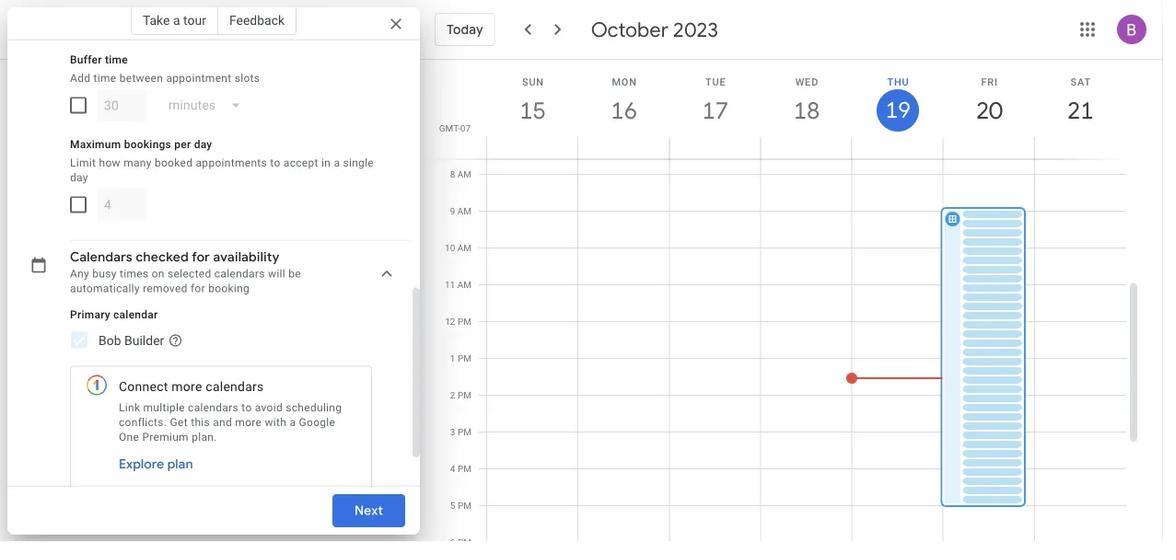 Task type: vqa. For each thing, say whether or not it's contained in the screenshot.


Task type: locate. For each thing, give the bounding box(es) containing it.
tuesday, october 17 element
[[695, 89, 737, 132]]

0 vertical spatial calendars
[[214, 268, 265, 281]]

monday, october 16 element
[[603, 89, 646, 132]]

booked down per
[[155, 157, 193, 170]]

16 column header
[[578, 60, 670, 159]]

1 vertical spatial will
[[268, 268, 286, 281]]

grid
[[428, 60, 1142, 543]]

calendar up bob builder on the bottom of the page
[[113, 309, 158, 322]]

builder
[[124, 333, 164, 349]]

0 vertical spatial will
[[273, 13, 290, 26]]

booked inside maximum bookings per day limit how many booked appointments to accept in a single day
[[155, 157, 193, 170]]

am for 10 am
[[458, 243, 472, 254]]

wed
[[796, 76, 819, 88]]

1 horizontal spatial day
[[194, 138, 212, 151]]

booked right the
[[134, 13, 172, 26]]

18 column header
[[761, 60, 853, 159]]

be
[[289, 268, 301, 281]]

day right per
[[194, 138, 212, 151]]

october 2023
[[591, 17, 719, 42]]

thursday, october 19, today element
[[877, 89, 920, 132]]

time right buffer
[[105, 54, 128, 66]]

time right add
[[94, 72, 117, 85]]

17 column header
[[669, 60, 761, 159]]

am
[[458, 169, 472, 180], [458, 206, 472, 217], [458, 243, 472, 254], [458, 280, 472, 291]]

times
[[120, 268, 149, 281]]

am for 8 am
[[458, 169, 472, 180]]

avoid
[[255, 402, 283, 415]]

1
[[450, 353, 456, 364]]

per
[[174, 138, 191, 151]]

will inside calendars checked for availability any busy times on selected calendars will be automatically removed for booking
[[268, 268, 286, 281]]

1 horizontal spatial to
[[270, 157, 281, 170]]

5 pm
[[450, 501, 472, 512]]

on inside calendars checked for availability any busy times on selected calendars will be automatically removed for booking
[[152, 268, 165, 281]]

1 am from the top
[[458, 169, 472, 180]]

a
[[173, 12, 180, 28], [334, 157, 340, 170], [290, 417, 296, 430]]

10
[[445, 243, 455, 254]]

how
[[99, 157, 121, 170]]

6 pm from the top
[[458, 501, 472, 512]]

2 pm from the top
[[458, 353, 472, 364]]

calendar down 'manage'
[[70, 28, 115, 41]]

am for 9 am
[[458, 206, 472, 217]]

10 am
[[445, 243, 472, 254]]

am right "10"
[[458, 243, 472, 254]]

manage the booked appointments that will appear on your calendar
[[70, 13, 370, 41]]

11
[[445, 280, 455, 291]]

4 pm from the top
[[458, 427, 472, 438]]

pm right 12
[[458, 317, 472, 328]]

pm right 2
[[458, 390, 472, 401]]

0 vertical spatial day
[[194, 138, 212, 151]]

pm for 1 pm
[[458, 353, 472, 364]]

next button
[[332, 489, 405, 533]]

gmt-
[[439, 123, 460, 134]]

0 horizontal spatial day
[[70, 172, 88, 184]]

0 horizontal spatial more
[[172, 380, 202, 395]]

gmt-07
[[439, 123, 471, 134]]

0 horizontal spatial a
[[173, 12, 180, 28]]

appointments
[[175, 13, 246, 26], [196, 157, 267, 170]]

calendars
[[70, 250, 133, 266]]

the
[[115, 13, 131, 26]]

on
[[332, 13, 345, 26], [152, 268, 165, 281]]

tour
[[183, 12, 206, 28]]

1 vertical spatial a
[[334, 157, 340, 170]]

today button
[[435, 7, 495, 52]]

pm right 1
[[458, 353, 472, 364]]

1 horizontal spatial on
[[332, 13, 345, 26]]

0 vertical spatial on
[[332, 13, 345, 26]]

add
[[70, 72, 91, 85]]

primary calendar
[[70, 309, 158, 322]]

0 vertical spatial appointments
[[175, 13, 246, 26]]

0 vertical spatial calendar
[[70, 28, 115, 41]]

will left be
[[268, 268, 286, 281]]

mon 16
[[610, 76, 637, 126]]

2 horizontal spatial a
[[334, 157, 340, 170]]

a inside button
[[173, 12, 180, 28]]

slots
[[235, 72, 260, 85]]

a left the tour
[[173, 12, 180, 28]]

2 vertical spatial a
[[290, 417, 296, 430]]

3 am from the top
[[458, 243, 472, 254]]

0 vertical spatial for
[[192, 250, 210, 266]]

1 horizontal spatial a
[[290, 417, 296, 430]]

grid containing 15
[[428, 60, 1142, 543]]

friday, october 20 element
[[969, 89, 1011, 132]]

sun
[[522, 76, 545, 88]]

5 pm from the top
[[458, 464, 472, 475]]

to inside connect more calendars link multiple calendars to avoid scheduling conflicts. get this and more with a google one premium plan.
[[242, 402, 252, 415]]

calendars inside calendars checked for availability any busy times on selected calendars will be automatically removed for booking
[[214, 268, 265, 281]]

booking
[[208, 283, 250, 296]]

1 vertical spatial appointments
[[196, 157, 267, 170]]

will right the that
[[273, 13, 290, 26]]

thu 19
[[885, 76, 910, 125]]

19
[[885, 96, 910, 125]]

a right with
[[290, 417, 296, 430]]

0 horizontal spatial to
[[242, 402, 252, 415]]

more
[[172, 380, 202, 395], [235, 417, 262, 430]]

today
[[447, 21, 483, 38]]

for up selected
[[192, 250, 210, 266]]

on inside the manage the booked appointments that will appear on your calendar
[[332, 13, 345, 26]]

1 horizontal spatial more
[[235, 417, 262, 430]]

time
[[105, 54, 128, 66], [94, 72, 117, 85]]

4 am from the top
[[458, 280, 472, 291]]

2023
[[674, 17, 719, 42]]

on up removed
[[152, 268, 165, 281]]

3 pm from the top
[[458, 390, 472, 401]]

for down selected
[[191, 283, 205, 296]]

18
[[793, 95, 819, 126]]

a right in
[[334, 157, 340, 170]]

busy
[[92, 268, 117, 281]]

pm for 5 pm
[[458, 501, 472, 512]]

0 vertical spatial a
[[173, 12, 180, 28]]

1 vertical spatial to
[[242, 402, 252, 415]]

to left avoid
[[242, 402, 252, 415]]

pm for 4 pm
[[458, 464, 472, 475]]

1 pm from the top
[[458, 317, 472, 328]]

more down avoid
[[235, 417, 262, 430]]

16
[[610, 95, 636, 126]]

for
[[192, 250, 210, 266], [191, 283, 205, 296]]

0 vertical spatial to
[[270, 157, 281, 170]]

0 vertical spatial booked
[[134, 13, 172, 26]]

booked
[[134, 13, 172, 26], [155, 157, 193, 170]]

accept
[[284, 157, 319, 170]]

3 pm
[[450, 427, 472, 438]]

am right the '9' on the top left of the page
[[458, 206, 472, 217]]

october
[[591, 17, 669, 42]]

day down limit
[[70, 172, 88, 184]]

pm right 4
[[458, 464, 472, 475]]

1 vertical spatial more
[[235, 417, 262, 430]]

pm right 3 at the bottom of the page
[[458, 427, 472, 438]]

2 am from the top
[[458, 206, 472, 217]]

am right 8
[[458, 169, 472, 180]]

15 column header
[[487, 60, 579, 159]]

am right 11
[[458, 280, 472, 291]]

more up multiple
[[172, 380, 202, 395]]

1 vertical spatial on
[[152, 268, 165, 281]]

many
[[124, 157, 152, 170]]

checked
[[136, 250, 189, 266]]

calendar
[[70, 28, 115, 41], [113, 309, 158, 322]]

0 horizontal spatial on
[[152, 268, 165, 281]]

to left accept
[[270, 157, 281, 170]]

pm
[[458, 317, 472, 328], [458, 353, 472, 364], [458, 390, 472, 401], [458, 427, 472, 438], [458, 464, 472, 475], [458, 501, 472, 512]]

booked inside the manage the booked appointments that will appear on your calendar
[[134, 13, 172, 26]]

1 vertical spatial booked
[[155, 157, 193, 170]]

between
[[120, 72, 163, 85]]

1 vertical spatial for
[[191, 283, 205, 296]]

07
[[460, 123, 471, 134]]

buffer time add time between appointment slots
[[70, 54, 260, 85]]

on left your
[[332, 13, 345, 26]]

sunday, october 15 element
[[512, 89, 554, 132]]

calendars
[[214, 268, 265, 281], [206, 380, 264, 395], [188, 402, 239, 415]]

11 am
[[445, 280, 472, 291]]

premium
[[142, 431, 189, 444]]

pm right 5
[[458, 501, 472, 512]]

multiple
[[143, 402, 185, 415]]

manage
[[70, 13, 112, 26]]

1 vertical spatial calendars
[[206, 380, 264, 395]]

next
[[355, 503, 383, 520]]

fri
[[982, 76, 999, 88]]



Task type: describe. For each thing, give the bounding box(es) containing it.
wednesday, october 18 element
[[786, 89, 828, 132]]

pm for 2 pm
[[458, 390, 472, 401]]

20 column header
[[943, 60, 1036, 159]]

sun 15
[[519, 76, 545, 126]]

am for 11 am
[[458, 280, 472, 291]]

feedback
[[229, 12, 285, 28]]

any
[[70, 268, 89, 281]]

calendars checked for availability any busy times on selected calendars will be automatically removed for booking
[[70, 250, 301, 296]]

manage the booked appointments that will appear on your calendar button
[[63, 0, 409, 45]]

scheduling
[[286, 402, 342, 415]]

connect more calendars link multiple calendars to avoid scheduling conflicts. get this and more with a google one premium plan.
[[119, 380, 342, 444]]

and
[[213, 417, 232, 430]]

0 vertical spatial more
[[172, 380, 202, 395]]

21
[[1067, 95, 1093, 126]]

with
[[265, 417, 287, 430]]

maximum bookings per day limit how many booked appointments to accept in a single day
[[70, 138, 374, 184]]

sat
[[1071, 76, 1092, 88]]

removed
[[143, 283, 188, 296]]

20
[[975, 95, 1002, 126]]

5
[[450, 501, 456, 512]]

0 vertical spatial time
[[105, 54, 128, 66]]

your
[[348, 13, 370, 26]]

bob
[[99, 333, 121, 349]]

one
[[119, 431, 139, 444]]

tue
[[706, 76, 727, 88]]

appointments inside the manage the booked appointments that will appear on your calendar
[[175, 13, 246, 26]]

take a tour button
[[131, 6, 218, 35]]

get
[[170, 417, 188, 430]]

mon
[[612, 76, 637, 88]]

2 pm
[[450, 390, 472, 401]]

15
[[519, 95, 545, 126]]

bob builder
[[99, 333, 164, 349]]

conflicts.
[[119, 417, 167, 430]]

will inside the manage the booked appointments that will appear on your calendar
[[273, 13, 290, 26]]

feedback button
[[218, 6, 297, 35]]

21 column header
[[1035, 60, 1127, 159]]

a inside maximum bookings per day limit how many booked appointments to accept in a single day
[[334, 157, 340, 170]]

google
[[299, 417, 336, 430]]

8
[[450, 169, 455, 180]]

plan
[[167, 457, 193, 474]]

selected
[[168, 268, 211, 281]]

4
[[450, 464, 456, 475]]

12
[[445, 317, 456, 328]]

2 vertical spatial calendars
[[188, 402, 239, 415]]

1 vertical spatial time
[[94, 72, 117, 85]]

pm for 12 pm
[[458, 317, 472, 328]]

a inside connect more calendars link multiple calendars to avoid scheduling conflicts. get this and more with a google one premium plan.
[[290, 417, 296, 430]]

12 pm
[[445, 317, 472, 328]]

bookings
[[124, 138, 171, 151]]

buffer
[[70, 54, 102, 66]]

1 pm
[[450, 353, 472, 364]]

tue 17
[[701, 76, 728, 126]]

1 vertical spatial day
[[70, 172, 88, 184]]

1 vertical spatial calendar
[[113, 309, 158, 322]]

9
[[450, 206, 455, 217]]

3
[[450, 427, 456, 438]]

on for appointments
[[332, 13, 345, 26]]

8 am
[[450, 169, 472, 180]]

explore plan
[[119, 457, 193, 474]]

thu
[[888, 76, 910, 88]]

17
[[701, 95, 728, 126]]

single
[[343, 157, 374, 170]]

on for availability
[[152, 268, 165, 281]]

explore plan button
[[111, 449, 201, 482]]

appear
[[293, 13, 329, 26]]

saturday, october 21 element
[[1060, 89, 1102, 132]]

limit
[[70, 157, 96, 170]]

connect
[[119, 380, 168, 395]]

automatically
[[70, 283, 140, 296]]

primary
[[70, 309, 110, 322]]

19 column header
[[852, 60, 944, 159]]

explore
[[119, 457, 164, 474]]

Buffer time number field
[[104, 90, 139, 123]]

appointments inside maximum bookings per day limit how many booked appointments to accept in a single day
[[196, 157, 267, 170]]

calendar inside the manage the booked appointments that will appear on your calendar
[[70, 28, 115, 41]]

that
[[249, 13, 270, 26]]

sat 21
[[1067, 76, 1093, 126]]

pm for 3 pm
[[458, 427, 472, 438]]

wed 18
[[793, 76, 819, 126]]

appointment
[[166, 72, 232, 85]]

this
[[191, 417, 210, 430]]

in
[[322, 157, 331, 170]]

fri 20
[[975, 76, 1002, 126]]

Maximum bookings per day number field
[[104, 189, 139, 222]]

plan.
[[192, 431, 217, 444]]

take a tour
[[143, 12, 206, 28]]

9 am
[[450, 206, 472, 217]]

link
[[119, 402, 140, 415]]

to inside maximum bookings per day limit how many booked appointments to accept in a single day
[[270, 157, 281, 170]]

maximum
[[70, 138, 121, 151]]



